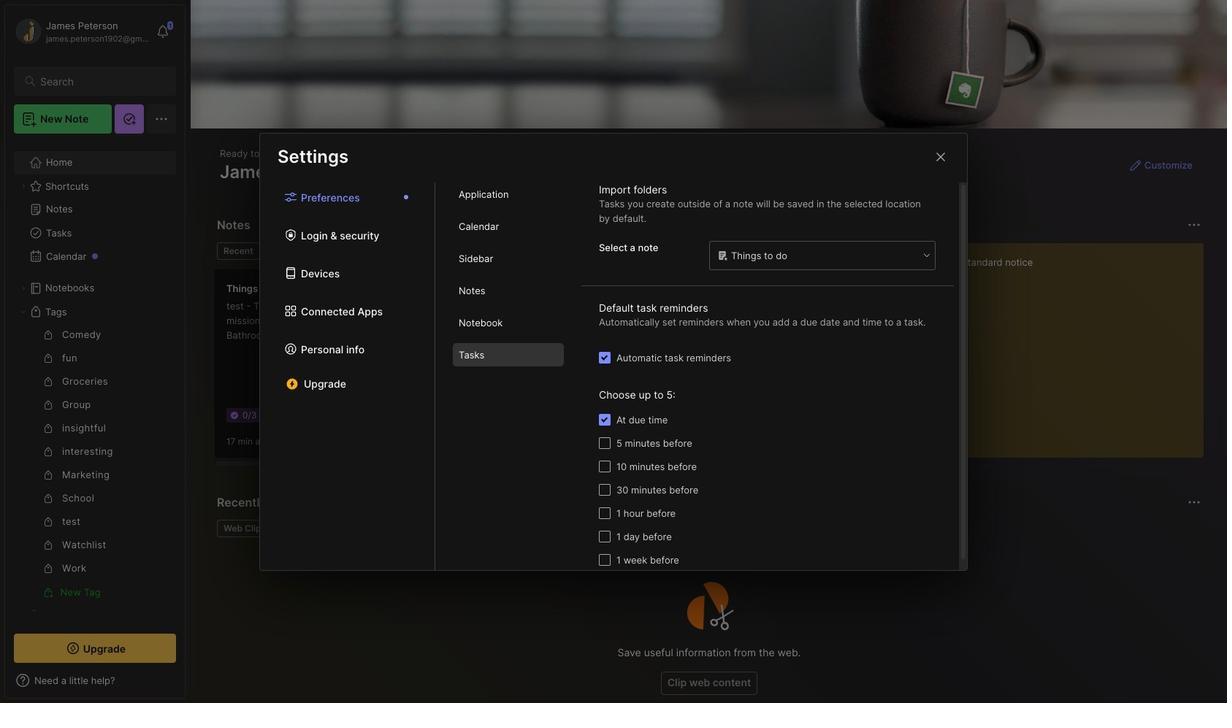Task type: describe. For each thing, give the bounding box(es) containing it.
none search field inside 'main' element
[[40, 72, 163, 90]]

group inside tree
[[14, 324, 167, 604]]

Default task note field
[[709, 240, 936, 271]]

expand tags image
[[19, 308, 28, 316]]

close image
[[932, 148, 950, 165]]

tree inside 'main' element
[[5, 142, 185, 660]]

expand notebooks image
[[19, 284, 28, 293]]



Task type: vqa. For each thing, say whether or not it's contained in the screenshot.
Tree
yes



Task type: locate. For each thing, give the bounding box(es) containing it.
Search text field
[[40, 75, 163, 88]]

tree
[[5, 142, 185, 660]]

None checkbox
[[599, 352, 611, 363], [599, 461, 611, 473], [599, 508, 611, 519], [599, 554, 611, 566], [599, 352, 611, 363], [599, 461, 611, 473], [599, 508, 611, 519], [599, 554, 611, 566]]

None checkbox
[[599, 414, 611, 426], [599, 438, 611, 449], [599, 484, 611, 496], [599, 531, 611, 543], [599, 414, 611, 426], [599, 438, 611, 449], [599, 484, 611, 496], [599, 531, 611, 543]]

None search field
[[40, 72, 163, 90]]

group
[[14, 324, 167, 604]]

tab list
[[260, 183, 435, 570], [435, 183, 581, 570], [217, 243, 863, 260]]

main element
[[0, 0, 190, 703]]

Start writing… text field
[[898, 243, 1203, 446]]

row group
[[214, 269, 1227, 467]]

tab
[[453, 183, 564, 206], [453, 215, 564, 238], [217, 243, 260, 260], [266, 243, 325, 260], [453, 247, 564, 270], [453, 279, 564, 302], [453, 311, 564, 335], [453, 343, 564, 367], [217, 520, 273, 538]]



